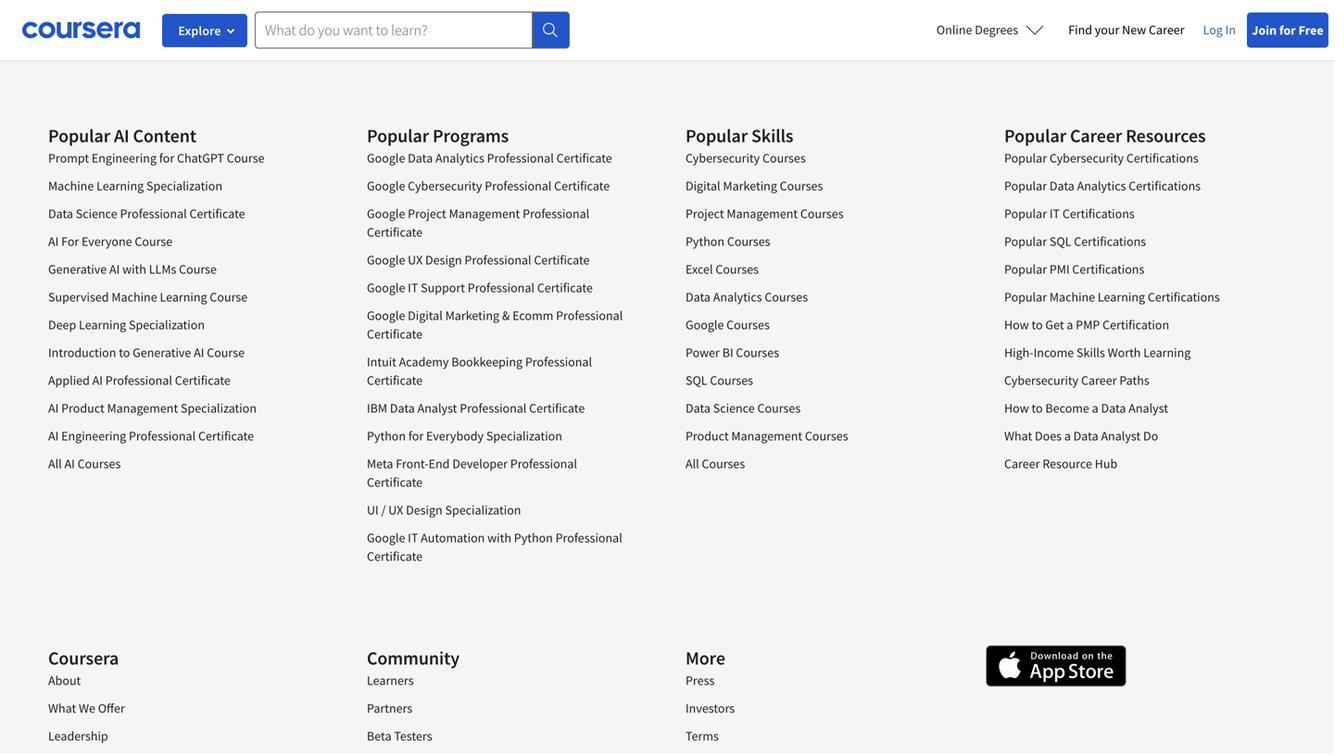 Task type: vqa. For each thing, say whether or not it's contained in the screenshot.


Task type: locate. For each thing, give the bounding box(es) containing it.
online degrees
[[937, 21, 1019, 38]]

excel
[[686, 261, 713, 278]]

2 horizontal spatial for
[[1280, 22, 1297, 38]]

None search field
[[255, 12, 570, 49]]

management down google cybersecurity professional certificate link
[[449, 205, 520, 222]]

python inside google it automation with python professional certificate
[[514, 530, 553, 546]]

1 horizontal spatial project
[[686, 205, 725, 222]]

list
[[48, 149, 313, 482], [367, 149, 632, 575], [686, 149, 951, 482], [1005, 149, 1270, 482], [48, 672, 313, 754], [367, 672, 632, 754], [686, 672, 951, 754]]

popular it certifications
[[1005, 205, 1135, 222]]

learning up introduction
[[79, 317, 126, 333]]

for right join at the top
[[1280, 22, 1297, 38]]

google cybersecurity professional certificate
[[367, 177, 610, 194]]

we
[[79, 700, 95, 717]]

supervised
[[48, 289, 109, 305]]

digital marketing courses
[[686, 177, 824, 194]]

google for google ux design professional certificate
[[367, 252, 405, 268]]

it up the popular sql certifications
[[1050, 205, 1061, 222]]

machine down "prompt"
[[48, 177, 94, 194]]

1 all from the left
[[48, 456, 62, 472]]

1 horizontal spatial with
[[488, 530, 512, 546]]

for down content
[[159, 150, 174, 166]]

data down how to become a data analyst link
[[1074, 428, 1099, 444]]

a
[[1067, 317, 1074, 333], [1093, 400, 1099, 417], [1065, 428, 1072, 444]]

data science professional certificate link
[[48, 205, 245, 222]]

it for automation
[[408, 530, 418, 546]]

popular machine learning certifications link
[[1005, 289, 1221, 305]]

python up meta
[[367, 428, 406, 444]]

python up excel
[[686, 233, 725, 250]]

1 vertical spatial analytics
[[1078, 177, 1127, 194]]

management down data science courses
[[732, 428, 803, 444]]

paths
[[1120, 372, 1150, 389]]

data science courses
[[686, 400, 801, 417]]

1 vertical spatial digital
[[408, 307, 443, 324]]

1 vertical spatial sql
[[686, 372, 708, 389]]

marketing down google it support professional certificate link
[[446, 307, 500, 324]]

marketing inside google digital marketing & ecomm professional certificate
[[446, 307, 500, 324]]

certifications for popular pmi certifications
[[1073, 261, 1145, 278]]

footer
[[0, 49, 1335, 754]]

to for generative
[[119, 344, 130, 361]]

google inside "google project management professional certificate"
[[367, 205, 405, 222]]

1 horizontal spatial skills
[[1077, 344, 1106, 361]]

0 vertical spatial to
[[1032, 317, 1044, 333]]

0 horizontal spatial skills
[[752, 124, 794, 147]]

investors
[[686, 700, 735, 717]]

1 vertical spatial what
[[48, 700, 76, 717]]

income
[[1034, 344, 1075, 361]]

0 vertical spatial marketing
[[724, 177, 778, 194]]

professional inside meta front-end developer professional certificate
[[511, 456, 578, 472]]

all for popular skills
[[686, 456, 700, 472]]

python for everybody specialization link
[[367, 428, 563, 444]]

certification
[[1103, 317, 1170, 333]]

0 horizontal spatial project
[[408, 205, 447, 222]]

2 project from the left
[[686, 205, 725, 222]]

google data analytics professional certificate link
[[367, 150, 612, 166]]

0 vertical spatial it
[[1050, 205, 1061, 222]]

digital down support
[[408, 307, 443, 324]]

resource
[[1043, 456, 1093, 472]]

how for how to get a pmp certification
[[1005, 317, 1030, 333]]

2 horizontal spatial python
[[686, 233, 725, 250]]

google it automation with python professional certificate
[[367, 530, 623, 565]]

to up does
[[1032, 400, 1044, 417]]

1 how from the top
[[1005, 317, 1030, 333]]

google project management professional certificate link
[[367, 205, 590, 240]]

course
[[227, 150, 265, 166], [135, 233, 173, 250], [179, 261, 217, 278], [210, 289, 248, 305], [207, 344, 245, 361]]

project down google cybersecurity professional certificate link
[[408, 205, 447, 222]]

1 project from the left
[[408, 205, 447, 222]]

machine for popular ai content
[[112, 289, 157, 305]]

0 horizontal spatial marketing
[[446, 307, 500, 324]]

1 vertical spatial product
[[686, 428, 729, 444]]

2 horizontal spatial analytics
[[1078, 177, 1127, 194]]

a right get
[[1067, 317, 1074, 333]]

0 vertical spatial python
[[686, 233, 725, 250]]

2 vertical spatial for
[[409, 428, 424, 444]]

ai product management specialization
[[48, 400, 257, 417]]

list for more
[[686, 672, 951, 754]]

0 vertical spatial digital
[[686, 177, 721, 194]]

0 horizontal spatial all
[[48, 456, 62, 472]]

prompt engineering for chatgpt course
[[48, 150, 265, 166]]

about link
[[48, 673, 81, 689]]

1 vertical spatial how
[[1005, 400, 1030, 417]]

0 horizontal spatial for
[[159, 150, 174, 166]]

press
[[686, 673, 715, 689]]

career up popular cybersecurity certifications "link"
[[1071, 124, 1123, 147]]

0 vertical spatial analytics
[[436, 150, 485, 166]]

data science courses link
[[686, 400, 801, 417]]

1 vertical spatial ux
[[389, 502, 404, 519]]

list containing google data analytics professional certificate
[[367, 149, 632, 575]]

digital down cybersecurity courses
[[686, 177, 721, 194]]

to for get
[[1032, 317, 1044, 333]]

everybody
[[426, 428, 484, 444]]

google for google project management professional certificate
[[367, 205, 405, 222]]

analytics for professional
[[436, 150, 485, 166]]

log in link
[[1195, 19, 1246, 41]]

bi
[[723, 344, 734, 361]]

0 vertical spatial science
[[76, 205, 117, 222]]

with
[[122, 261, 146, 278], [488, 530, 512, 546]]

list containing popular cybersecurity certifications
[[1005, 149, 1270, 482]]

google for google it automation with python professional certificate
[[367, 530, 405, 546]]

2 vertical spatial python
[[514, 530, 553, 546]]

partners
[[367, 700, 413, 717]]

analytics down popular cybersecurity certifications "link"
[[1078, 177, 1127, 194]]

specialization up ai engineering professional certificate link
[[181, 400, 257, 417]]

1 horizontal spatial machine
[[112, 289, 157, 305]]

learning
[[96, 177, 144, 194], [160, 289, 207, 305], [1099, 289, 1146, 305], [79, 317, 126, 333], [1144, 344, 1192, 361]]

google
[[367, 150, 405, 166], [367, 177, 405, 194], [367, 205, 405, 222], [367, 252, 405, 268], [367, 279, 405, 296], [367, 307, 405, 324], [686, 317, 724, 333], [367, 530, 405, 546]]

0 horizontal spatial science
[[76, 205, 117, 222]]

support
[[421, 279, 465, 296]]

ux
[[408, 252, 423, 268], [389, 502, 404, 519]]

google cybersecurity professional certificate link
[[367, 177, 610, 194]]

list containing about
[[48, 672, 313, 754]]

0 vertical spatial generative
[[48, 261, 107, 278]]

generative up the supervised
[[48, 261, 107, 278]]

certifications for popular cybersecurity certifications
[[1127, 150, 1199, 166]]

science for courses
[[714, 400, 755, 417]]

0 vertical spatial skills
[[752, 124, 794, 147]]

1 horizontal spatial all
[[686, 456, 700, 472]]

python courses
[[686, 233, 771, 250]]

footer containing popular ai content
[[0, 49, 1335, 754]]

skills down pmp
[[1077, 344, 1106, 361]]

front-
[[396, 456, 429, 472]]

0 horizontal spatial python
[[367, 428, 406, 444]]

all down applied
[[48, 456, 62, 472]]

1 horizontal spatial analytics
[[714, 289, 763, 305]]

programs
[[433, 124, 509, 147]]

certifications
[[1127, 150, 1199, 166], [1129, 177, 1202, 194], [1063, 205, 1135, 222], [1075, 233, 1147, 250], [1073, 261, 1145, 278], [1148, 289, 1221, 305]]

2 how from the top
[[1005, 400, 1030, 417]]

google inside google digital marketing & ecomm professional certificate
[[367, 307, 405, 324]]

1 vertical spatial engineering
[[61, 428, 126, 444]]

data up the for
[[48, 205, 73, 222]]

power
[[686, 344, 720, 361]]

what we offer link
[[48, 700, 125, 717]]

popular for popular career resources
[[1005, 124, 1067, 147]]

generative up the applied ai professional certificate link
[[133, 344, 191, 361]]

how to become a data analyst
[[1005, 400, 1169, 417]]

a right does
[[1065, 428, 1072, 444]]

list containing learners
[[367, 672, 632, 754]]

what left we at the left bottom
[[48, 700, 76, 717]]

engineering up all ai courses link
[[61, 428, 126, 444]]

popular for popular skills
[[686, 124, 748, 147]]

data down excel
[[686, 289, 711, 305]]

1 horizontal spatial what
[[1005, 428, 1033, 444]]

certificate inside intuit academy bookkeeping professional certificate
[[367, 372, 423, 389]]

science up everyone
[[76, 205, 117, 222]]

to down deep learning specialization link
[[119, 344, 130, 361]]

1 horizontal spatial sql
[[1050, 233, 1072, 250]]

for up front-
[[409, 428, 424, 444]]

1 vertical spatial science
[[714, 400, 755, 417]]

1 horizontal spatial science
[[714, 400, 755, 417]]

product management courses
[[686, 428, 849, 444]]

0 vertical spatial sql
[[1050, 233, 1072, 250]]

developer
[[453, 456, 508, 472]]

sql down power
[[686, 372, 708, 389]]

1 horizontal spatial python
[[514, 530, 553, 546]]

google digital marketing & ecomm professional certificate link
[[367, 307, 623, 342]]

1 vertical spatial with
[[488, 530, 512, 546]]

it left automation
[[408, 530, 418, 546]]

0 horizontal spatial product
[[61, 400, 104, 417]]

it inside google it automation with python professional certificate
[[408, 530, 418, 546]]

how up 'high-'
[[1005, 317, 1030, 333]]

list for community
[[367, 672, 632, 754]]

to left get
[[1032, 317, 1044, 333]]

1 vertical spatial to
[[119, 344, 130, 361]]

popular for popular ai content
[[48, 124, 110, 147]]

career
[[1150, 21, 1185, 38], [1071, 124, 1123, 147], [1082, 372, 1118, 389], [1005, 456, 1041, 472]]

google inside google it automation with python professional certificate
[[367, 530, 405, 546]]

popular for popular pmi certifications
[[1005, 261, 1048, 278]]

all down data science courses
[[686, 456, 700, 472]]

applied ai professional certificate link
[[48, 372, 231, 389]]

science down the sql courses link on the right of page
[[714, 400, 755, 417]]

project up the python courses
[[686, 205, 725, 222]]

2 vertical spatial to
[[1032, 400, 1044, 417]]

0 vertical spatial ux
[[408, 252, 423, 268]]

0 vertical spatial engineering
[[92, 150, 157, 166]]

product
[[61, 400, 104, 417], [686, 428, 729, 444]]

popular data analytics certifications
[[1005, 177, 1202, 194]]

prompt
[[48, 150, 89, 166]]

engineering down the popular ai content
[[92, 150, 157, 166]]

1 vertical spatial python
[[367, 428, 406, 444]]

cybersecurity courses
[[686, 150, 806, 166]]

a for get
[[1067, 317, 1074, 333]]

2 all from the left
[[686, 456, 700, 472]]

certifications for popular it certifications
[[1063, 205, 1135, 222]]

machine for popular career resources
[[1050, 289, 1096, 305]]

1 horizontal spatial marketing
[[724, 177, 778, 194]]

certificate
[[557, 150, 612, 166], [555, 177, 610, 194], [190, 205, 245, 222], [367, 224, 423, 240], [534, 252, 590, 268], [537, 279, 593, 296], [367, 326, 423, 342], [175, 372, 231, 389], [367, 372, 423, 389], [530, 400, 585, 417], [198, 428, 254, 444], [367, 474, 423, 491], [367, 548, 423, 565]]

1 vertical spatial marketing
[[446, 307, 500, 324]]

ux up support
[[408, 252, 423, 268]]

with right automation
[[488, 530, 512, 546]]

popular pmi certifications
[[1005, 261, 1145, 278]]

certificate inside google digital marketing & ecomm professional certificate
[[367, 326, 423, 342]]

what we offer
[[48, 700, 125, 717]]

engineering
[[92, 150, 157, 166], [61, 428, 126, 444]]

introduction
[[48, 344, 116, 361]]

1 horizontal spatial ux
[[408, 252, 423, 268]]

a right become
[[1093, 400, 1099, 417]]

analytics down programs
[[436, 150, 485, 166]]

0 horizontal spatial generative
[[48, 261, 107, 278]]

2 vertical spatial it
[[408, 530, 418, 546]]

marketing down cybersecurity courses link
[[724, 177, 778, 194]]

in
[[1226, 21, 1237, 38]]

certificate inside meta front-end developer professional certificate
[[367, 474, 423, 491]]

cybersecurity career paths
[[1005, 372, 1150, 389]]

all ai courses
[[48, 456, 121, 472]]

end
[[429, 456, 450, 472]]

coursera
[[48, 647, 119, 670]]

list containing prompt engineering for chatgpt course
[[48, 149, 313, 482]]

popular for popular sql certifications
[[1005, 233, 1048, 250]]

engineering for ai
[[61, 428, 126, 444]]

how
[[1005, 317, 1030, 333], [1005, 400, 1030, 417]]

academy
[[399, 354, 449, 370]]

find
[[1069, 21, 1093, 38]]

design up automation
[[406, 502, 443, 519]]

0 vertical spatial for
[[1280, 22, 1297, 38]]

join for free link
[[1248, 13, 1329, 48]]

list containing cybersecurity courses
[[686, 149, 951, 482]]

list containing press
[[686, 672, 951, 754]]

digital
[[686, 177, 721, 194], [408, 307, 443, 324]]

management down applied ai professional certificate
[[107, 400, 178, 417]]

1 horizontal spatial for
[[409, 428, 424, 444]]

1 horizontal spatial generative
[[133, 344, 191, 361]]

popular for popular it certifications
[[1005, 205, 1048, 222]]

0 horizontal spatial with
[[122, 261, 146, 278]]

1 vertical spatial a
[[1093, 400, 1099, 417]]

professional inside intuit academy bookkeeping professional certificate
[[526, 354, 592, 370]]

career right new
[[1150, 21, 1185, 38]]

popular skills
[[686, 124, 794, 147]]

cybersecurity
[[686, 150, 760, 166], [1050, 150, 1125, 166], [408, 177, 482, 194], [1005, 372, 1079, 389]]

it left support
[[408, 279, 418, 296]]

design up support
[[426, 252, 462, 268]]

0 horizontal spatial digital
[[408, 307, 443, 324]]

0 vertical spatial a
[[1067, 317, 1074, 333]]

sql up pmi
[[1050, 233, 1072, 250]]

0 horizontal spatial what
[[48, 700, 76, 717]]

testers
[[394, 728, 433, 745]]

cybersecurity down popular skills
[[686, 150, 760, 166]]

2 horizontal spatial machine
[[1050, 289, 1096, 305]]

content
[[133, 124, 196, 147]]

about
[[48, 673, 81, 689]]

product management courses link
[[686, 428, 849, 444]]

how left become
[[1005, 400, 1030, 417]]

google data analytics professional certificate
[[367, 150, 612, 166]]

sql
[[1050, 233, 1072, 250], [686, 372, 708, 389]]

project
[[408, 205, 447, 222], [686, 205, 725, 222]]

0 horizontal spatial analytics
[[436, 150, 485, 166]]

analytics up google courses
[[714, 289, 763, 305]]

google for google cybersecurity professional certificate
[[367, 177, 405, 194]]

design
[[426, 252, 462, 268], [406, 502, 443, 519]]

google courses
[[686, 317, 770, 333]]

science
[[76, 205, 117, 222], [714, 400, 755, 417]]

machine down the popular pmi certifications
[[1050, 289, 1096, 305]]

product down applied
[[61, 400, 104, 417]]

python right automation
[[514, 530, 553, 546]]

0 vertical spatial what
[[1005, 428, 1033, 444]]

with left llms
[[122, 261, 146, 278]]

machine down generative ai with llms course link
[[112, 289, 157, 305]]

to for become
[[1032, 400, 1044, 417]]

intuit academy bookkeeping professional certificate
[[367, 354, 592, 389]]

1 vertical spatial it
[[408, 279, 418, 296]]

0 vertical spatial how
[[1005, 317, 1030, 333]]

skills up cybersecurity courses link
[[752, 124, 794, 147]]

what left does
[[1005, 428, 1033, 444]]

for for python
[[409, 428, 424, 444]]

ux right /
[[389, 502, 404, 519]]

product up the all courses
[[686, 428, 729, 444]]



Task type: describe. For each thing, give the bounding box(es) containing it.
1 horizontal spatial product
[[686, 428, 729, 444]]

data down sql courses
[[686, 400, 711, 417]]

certificate inside "google project management professional certificate"
[[367, 224, 423, 240]]

introduction to generative ai course link
[[48, 344, 245, 361]]

digital inside google digital marketing & ecomm professional certificate
[[408, 307, 443, 324]]

data down paths
[[1102, 400, 1127, 417]]

google for google data analytics professional certificate
[[367, 150, 405, 166]]

specialization down meta front-end developer professional certificate link
[[445, 502, 521, 519]]

popular cybersecurity certifications link
[[1005, 150, 1199, 166]]

generative ai with llms course link
[[48, 261, 217, 278]]

digital marketing courses link
[[686, 177, 824, 194]]

google it support professional certificate link
[[367, 279, 593, 296]]

all ai courses link
[[48, 456, 121, 472]]

popular for popular cybersecurity certifications
[[1005, 150, 1048, 166]]

your
[[1096, 21, 1120, 38]]

/
[[381, 502, 386, 519]]

2 vertical spatial analytics
[[714, 289, 763, 305]]

data analytics courses link
[[686, 289, 809, 305]]

meta front-end developer professional certificate
[[367, 456, 578, 491]]

1 vertical spatial for
[[159, 150, 174, 166]]

specialization down supervised machine learning course at the top of page
[[129, 317, 205, 333]]

it for certifications
[[1050, 205, 1061, 222]]

ecomm
[[513, 307, 554, 324]]

power bi courses link
[[686, 344, 780, 361]]

google project management professional certificate
[[367, 205, 590, 240]]

analytics for certifications
[[1078, 177, 1127, 194]]

career down does
[[1005, 456, 1041, 472]]

popular sql certifications
[[1005, 233, 1147, 250]]

1 vertical spatial design
[[406, 502, 443, 519]]

high-income skills worth learning
[[1005, 344, 1192, 361]]

popular pmi certifications link
[[1005, 261, 1145, 278]]

1 horizontal spatial digital
[[686, 177, 721, 194]]

list for popular skills
[[686, 149, 951, 482]]

analyst up do
[[1129, 400, 1169, 417]]

0 horizontal spatial ux
[[389, 502, 404, 519]]

machine learning specialization link
[[48, 177, 222, 194]]

leadership
[[48, 728, 108, 745]]

all courses link
[[686, 456, 746, 472]]

find your new career link
[[1060, 19, 1195, 42]]

popular for popular machine learning certifications
[[1005, 289, 1048, 305]]

log in
[[1204, 21, 1237, 38]]

google for google digital marketing & ecomm professional certificate
[[367, 307, 405, 324]]

ui
[[367, 502, 379, 519]]

what does a data analyst do link
[[1005, 428, 1159, 444]]

with inside google it automation with python professional certificate
[[488, 530, 512, 546]]

beta testers
[[367, 728, 433, 745]]

how for how to become a data analyst
[[1005, 400, 1030, 417]]

2 vertical spatial a
[[1065, 428, 1072, 444]]

google ux design professional certificate link
[[367, 252, 590, 268]]

learning down certification
[[1144, 344, 1192, 361]]

project inside "google project management professional certificate"
[[408, 205, 447, 222]]

management inside "google project management professional certificate"
[[449, 205, 520, 222]]

worth
[[1108, 344, 1142, 361]]

for for join
[[1280, 22, 1297, 38]]

a for become
[[1093, 400, 1099, 417]]

course for llms
[[179, 261, 217, 278]]

explore button
[[162, 14, 248, 47]]

specialization up developer
[[487, 428, 563, 444]]

1 vertical spatial skills
[[1077, 344, 1106, 361]]

intuit academy bookkeeping professional certificate link
[[367, 354, 592, 389]]

career resource hub
[[1005, 456, 1118, 472]]

learning down llms
[[160, 289, 207, 305]]

0 horizontal spatial machine
[[48, 177, 94, 194]]

ui / ux design specialization link
[[367, 502, 521, 519]]

0 vertical spatial design
[[426, 252, 462, 268]]

cybersecurity career paths link
[[1005, 372, 1150, 389]]

ai engineering professional certificate
[[48, 428, 254, 444]]

certificate inside google it automation with python professional certificate
[[367, 548, 423, 565]]

terms
[[686, 728, 719, 745]]

ibm data analyst professional certificate
[[367, 400, 585, 417]]

learning up certification
[[1099, 289, 1146, 305]]

popular data analytics certifications link
[[1005, 177, 1202, 194]]

data down popular programs
[[408, 150, 433, 166]]

everyone
[[82, 233, 132, 250]]

pmp
[[1077, 317, 1101, 333]]

introduction to generative ai course
[[48, 344, 245, 361]]

popular cybersecurity certifications
[[1005, 150, 1199, 166]]

cybersecurity down income
[[1005, 372, 1079, 389]]

intuit
[[367, 354, 397, 370]]

beta testers link
[[367, 728, 433, 745]]

analyst left do
[[1102, 428, 1141, 444]]

What do you want to learn? text field
[[255, 12, 533, 49]]

power bi courses
[[686, 344, 780, 361]]

project management courses
[[686, 205, 844, 222]]

professional inside google it automation with python professional certificate
[[556, 530, 623, 546]]

management down digital marketing courses link
[[727, 205, 798, 222]]

cybersecurity down the popular career resources
[[1050, 150, 1125, 166]]

science for professional
[[76, 205, 117, 222]]

&
[[502, 307, 510, 324]]

list for popular programs
[[367, 149, 632, 575]]

python courses link
[[686, 233, 771, 250]]

certifications for popular sql certifications
[[1075, 233, 1147, 250]]

online degrees button
[[922, 9, 1060, 50]]

generative ai with llms course
[[48, 261, 217, 278]]

0 horizontal spatial sql
[[686, 372, 708, 389]]

analyst up everybody
[[418, 400, 457, 417]]

pmi
[[1050, 261, 1070, 278]]

llms
[[149, 261, 176, 278]]

google for google it support professional certificate
[[367, 279, 405, 296]]

learning up data science professional certificate link
[[96, 177, 144, 194]]

ai engineering professional certificate link
[[48, 428, 254, 444]]

python for python courses
[[686, 233, 725, 250]]

meta front-end developer professional certificate link
[[367, 456, 578, 491]]

career resource hub link
[[1005, 456, 1118, 472]]

partners link
[[367, 700, 413, 717]]

resources
[[1127, 124, 1207, 147]]

deep learning specialization
[[48, 317, 205, 333]]

download on the app store image
[[986, 646, 1127, 687]]

popular machine learning certifications
[[1005, 289, 1221, 305]]

engineering for prompt
[[92, 150, 157, 166]]

data up popular it certifications
[[1050, 177, 1075, 194]]

popular career resources
[[1005, 124, 1207, 147]]

popular programs
[[367, 124, 509, 147]]

learners
[[367, 673, 414, 689]]

popular for popular programs
[[367, 124, 429, 147]]

supervised machine learning course
[[48, 289, 248, 305]]

what for what does a data analyst do
[[1005, 428, 1033, 444]]

find your new career
[[1069, 21, 1185, 38]]

all for popular ai content
[[48, 456, 62, 472]]

cybersecurity courses link
[[686, 150, 806, 166]]

coursera image
[[22, 15, 140, 45]]

ai for everyone course
[[48, 233, 173, 250]]

0 vertical spatial product
[[61, 400, 104, 417]]

specialization down chatgpt
[[146, 177, 222, 194]]

offer
[[98, 700, 125, 717]]

career down high-income skills worth learning link
[[1082, 372, 1118, 389]]

automation
[[421, 530, 485, 546]]

list for popular ai content
[[48, 149, 313, 482]]

google it automation with python professional certificate link
[[367, 530, 623, 565]]

join for free
[[1253, 22, 1324, 38]]

what for what we offer
[[48, 700, 76, 717]]

log
[[1204, 21, 1224, 38]]

machine learning specialization
[[48, 177, 222, 194]]

google for google courses
[[686, 317, 724, 333]]

professional inside "google project management professional certificate"
[[523, 205, 590, 222]]

1 vertical spatial generative
[[133, 344, 191, 361]]

bookkeeping
[[452, 354, 523, 370]]

course for chatgpt
[[227, 150, 265, 166]]

course for ai
[[207, 344, 245, 361]]

data right ibm
[[390, 400, 415, 417]]

popular for popular data analytics certifications
[[1005, 177, 1048, 194]]

chatgpt
[[177, 150, 224, 166]]

python for python for everybody specialization
[[367, 428, 406, 444]]

list for coursera
[[48, 672, 313, 754]]

0 vertical spatial with
[[122, 261, 146, 278]]

sql courses
[[686, 372, 754, 389]]

list for popular career resources
[[1005, 149, 1270, 482]]

community
[[367, 647, 460, 670]]

popular it certifications link
[[1005, 205, 1135, 222]]

leadership link
[[48, 728, 108, 745]]

prompt engineering for chatgpt course link
[[48, 150, 265, 166]]

professional inside google digital marketing & ecomm professional certificate
[[556, 307, 623, 324]]

ai product management specialization link
[[48, 400, 257, 417]]

degrees
[[976, 21, 1019, 38]]

more
[[686, 647, 726, 670]]

it for support
[[408, 279, 418, 296]]

cybersecurity up google project management professional certificate link
[[408, 177, 482, 194]]



